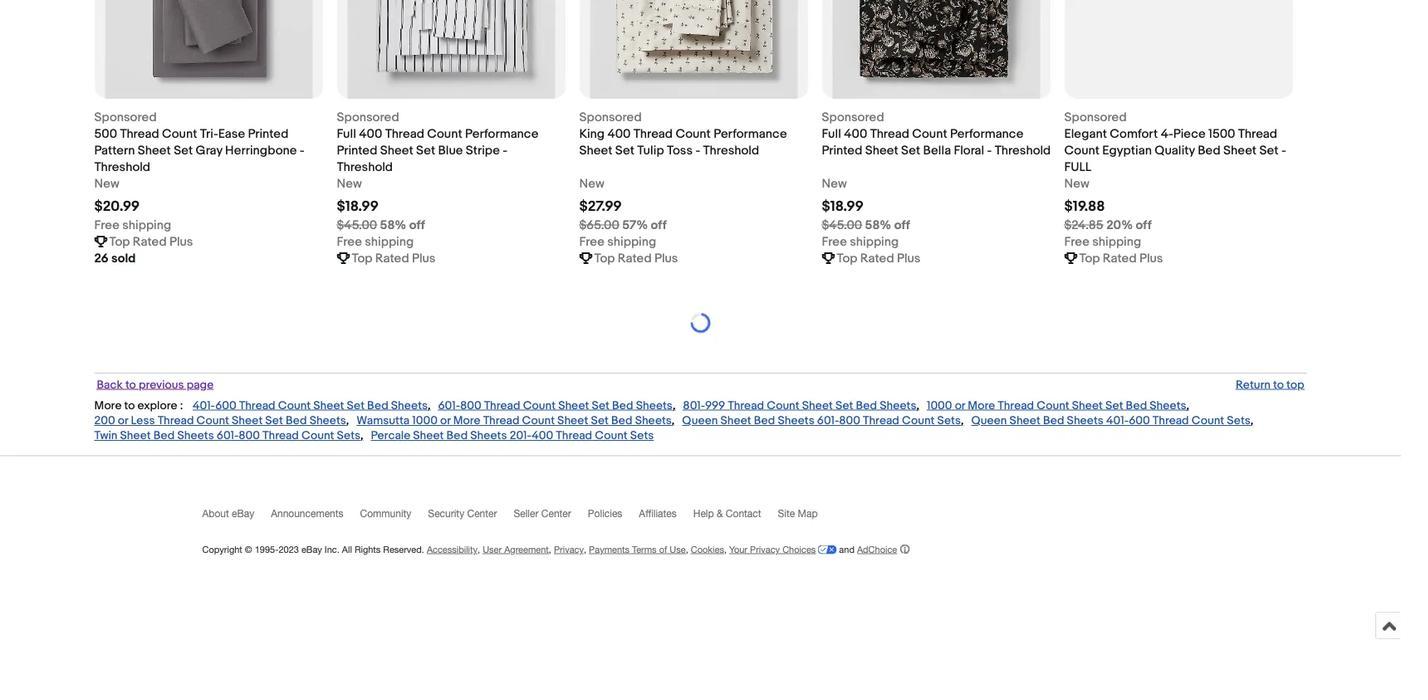 Task type: describe. For each thing, give the bounding box(es) containing it.
affiliates
[[639, 507, 677, 519]]

twin
[[94, 429, 117, 443]]

top for sponsored elegant comfort 4-piece 1500 thread count egyptian quality bed sheet set - full new $19.88 $24.85 20% off free shipping
[[1079, 251, 1100, 266]]

new $18.99 $45.00 58% off free shipping
[[822, 176, 910, 249]]

shipping inside sponsored elegant comfort 4-piece 1500 thread count egyptian quality bed sheet set - full new $19.88 $24.85 20% off free shipping
[[1092, 234, 1141, 249]]

your privacy choices link
[[729, 544, 837, 555]]

cookies link
[[691, 544, 724, 555]]

top rated plus text field for $18.99
[[352, 250, 436, 267]]

top for sponsored full 400 thread count performance printed sheet set bella floral - threshold
[[837, 251, 857, 266]]

privacy link
[[554, 544, 584, 555]]

new inside the sponsored full 400 thread count performance printed sheet set blue stripe - threshold new $18.99 $45.00 58% off free shipping
[[337, 176, 362, 191]]

$18.99 inside "new $18.99 $45.00 58% off free shipping"
[[822, 198, 864, 216]]

plus for sponsored full 400 thread count performance printed sheet set blue stripe - threshold new $18.99 $45.00 58% off free shipping
[[412, 251, 436, 266]]

top
[[1287, 378, 1304, 392]]

help & contact link
[[693, 507, 778, 527]]

page
[[187, 378, 214, 392]]

floral
[[954, 143, 984, 158]]

$24.85
[[1064, 218, 1104, 233]]

threshold inside sponsored king 400 thread count performance sheet set tulip toss - threshold
[[703, 143, 759, 158]]

off inside the new $27.99 $65.00 57% off free shipping
[[651, 218, 667, 233]]

about ebay
[[202, 507, 254, 519]]

thread inside sponsored full 400 thread count performance printed sheet set bella floral - threshold
[[870, 126, 909, 141]]

back to previous page
[[97, 378, 214, 392]]

center for security center
[[467, 507, 497, 519]]

payments terms of use link
[[589, 544, 686, 555]]

percale
[[371, 429, 410, 443]]

bed inside sponsored elegant comfort 4-piece 1500 thread count egyptian quality bed sheet set - full new $19.88 $24.85 20% off free shipping
[[1198, 143, 1221, 158]]

quick links navigation
[[94, 373, 1307, 392]]

plus for sponsored elegant comfort 4-piece 1500 thread count egyptian quality bed sheet set - full new $19.88 $24.85 20% off free shipping
[[1139, 251, 1163, 266]]

shipping inside the new $27.99 $65.00 57% off free shipping
[[607, 234, 656, 249]]

sponsored 500 thread count tri-ease printed pattern sheet set gray herringbone - threshold new $20.99 free shipping
[[94, 110, 304, 233]]

sponsored king 400 thread count performance sheet set tulip toss - threshold
[[579, 110, 787, 158]]

$20.99 text field
[[94, 198, 140, 216]]

shipping inside "new $18.99 $45.00 58% off free shipping"
[[850, 234, 899, 249]]

2 horizontal spatial or
[[955, 399, 965, 413]]

threshold inside sponsored full 400 thread count performance printed sheet set bella floral - threshold
[[995, 143, 1051, 158]]

26 sold
[[94, 251, 136, 266]]

tulip
[[637, 143, 664, 158]]

full
[[1064, 160, 1091, 175]]

400 for sponsored full 400 thread count performance printed sheet set bella floral - threshold
[[844, 126, 867, 141]]

0 horizontal spatial free shipping text field
[[94, 217, 171, 234]]

adchoice
[[857, 544, 897, 555]]

:
[[180, 399, 183, 413]]

to for return
[[1273, 378, 1284, 392]]

sponsored for full
[[1064, 110, 1127, 125]]

new $27.99 $65.00 57% off free shipping
[[579, 176, 667, 249]]

previous price $45.00 58% off text field
[[337, 217, 425, 234]]

help
[[693, 507, 714, 519]]

0 horizontal spatial more
[[94, 399, 122, 413]]

use
[[670, 544, 686, 555]]

previous price $45.00 58% off text field
[[822, 217, 910, 234]]

percale sheet bed sheets 201-400 thread count sets link
[[371, 429, 654, 443]]

seller center link
[[514, 507, 588, 527]]

user
[[483, 544, 502, 555]]

back
[[97, 378, 123, 392]]

plus for sponsored king 400 thread count performance sheet set tulip toss - threshold
[[654, 251, 678, 266]]

seller center
[[514, 507, 571, 519]]

401-600 thread count sheet set bed sheets , 601-800 thread count sheet set bed sheets , 801-999 thread count sheet set bed sheets , 1000 or more thread count sheet set bed sheets , 200 or less thread count sheet set bed sheets , wamsutta 1000 or more thread count sheet set bed sheets , queen sheet bed sheets 601-800 thread count sets , queen sheet bed sheets 401-600 thread count sets , twin sheet bed sheets 601-800 thread count sets , percale sheet bed sheets 201-400 thread count sets
[[94, 399, 1253, 443]]

rated for sponsored king 400 thread count performance sheet set tulip toss - threshold
[[618, 251, 652, 266]]

free shipping text field for $18.99
[[822, 234, 899, 250]]

egyptian
[[1102, 143, 1152, 158]]

community
[[360, 507, 411, 519]]

rights
[[355, 544, 381, 555]]

community link
[[360, 507, 428, 527]]

set inside the sponsored full 400 thread count performance printed sheet set blue stripe - threshold new $18.99 $45.00 58% off free shipping
[[416, 143, 435, 158]]

contact
[[726, 507, 761, 519]]

toss
[[667, 143, 693, 158]]

sponsored elegant comfort 4-piece 1500 thread count egyptian quality bed sheet set - full new $19.88 $24.85 20% off free shipping
[[1064, 110, 1286, 249]]

choices
[[782, 544, 816, 555]]

26
[[94, 251, 109, 266]]

0 horizontal spatial top rated plus text field
[[109, 234, 193, 250]]

sold
[[111, 251, 136, 266]]

and adchoice
[[837, 544, 897, 555]]

to for more
[[124, 399, 135, 413]]

top rated plus text field for $19.88
[[1079, 250, 1163, 267]]

- inside sponsored full 400 thread count performance printed sheet set bella floral - threshold
[[987, 143, 992, 158]]

thread inside sponsored elegant comfort 4-piece 1500 thread count egyptian quality bed sheet set - full new $19.88 $24.85 20% off free shipping
[[1238, 126, 1277, 141]]

announcements link
[[271, 507, 360, 527]]

explore
[[137, 399, 177, 413]]

0 vertical spatial 800
[[460, 399, 481, 413]]

sheet inside the sponsored full 400 thread count performance printed sheet set blue stripe - threshold new $18.99 $45.00 58% off free shipping
[[380, 143, 413, 158]]

- inside sponsored elegant comfort 4-piece 1500 thread count egyptian quality bed sheet set - full new $19.88 $24.85 20% off free shipping
[[1281, 143, 1286, 158]]

$27.99
[[579, 198, 622, 216]]

top rated plus for sponsored elegant comfort 4-piece 1500 thread count egyptian quality bed sheet set - full new $19.88 $24.85 20% off free shipping
[[1079, 251, 1163, 266]]

seller
[[514, 507, 539, 519]]

list containing $20.99
[[94, 0, 1307, 293]]

free shipping text field for $27.99
[[579, 234, 656, 250]]

set inside sponsored elegant comfort 4-piece 1500 thread count egyptian quality bed sheet set - full new $19.88 $24.85 20% off free shipping
[[1259, 143, 1279, 158]]

policies link
[[588, 507, 639, 527]]

$18.99 inside the sponsored full 400 thread count performance printed sheet set blue stripe - threshold new $18.99 $45.00 58% off free shipping
[[337, 198, 379, 216]]

sponsored full 400 thread count performance printed sheet set blue stripe - threshold new $18.99 $45.00 58% off free shipping
[[337, 110, 538, 249]]

copyright © 1995-2023 ebay inc. all rights reserved. accessibility , user agreement , privacy , payments terms of use , cookies , your privacy choices
[[202, 544, 816, 555]]

1 queen from the left
[[682, 414, 718, 428]]

2 queen from the left
[[971, 414, 1007, 428]]

0 horizontal spatial 600
[[215, 399, 236, 413]]

sheet inside sponsored king 400 thread count performance sheet set tulip toss - threshold
[[579, 143, 613, 158]]

2 horizontal spatial 800
[[839, 414, 860, 428]]

return to top link
[[1233, 378, 1307, 392]]

- inside sponsored king 400 thread count performance sheet set tulip toss - threshold
[[695, 143, 700, 158]]

bella
[[923, 143, 951, 158]]

map
[[798, 507, 818, 519]]

site
[[778, 507, 795, 519]]

return to top
[[1236, 378, 1304, 392]]

cookies
[[691, 544, 724, 555]]

security center link
[[428, 507, 514, 527]]

rated for sponsored full 400 thread count performance printed sheet set bella floral - threshold
[[860, 251, 894, 266]]

$18.99 text field for sponsored full 400 thread count performance printed sheet set blue stripe - threshold new $18.99 $45.00 58% off free shipping
[[337, 198, 379, 216]]

top rated plus for sponsored king 400 thread count performance sheet set tulip toss - threshold
[[594, 251, 678, 266]]

agreement
[[504, 544, 549, 555]]

$20.99
[[94, 198, 140, 216]]

new text field for $27.99
[[579, 175, 604, 192]]

king
[[579, 126, 605, 141]]

top rated plus for sponsored full 400 thread count performance printed sheet set blue stripe - threshold new $18.99 $45.00 58% off free shipping
[[352, 251, 436, 266]]

1 horizontal spatial ebay
[[301, 544, 322, 555]]

policies
[[588, 507, 622, 519]]

count inside sponsored elegant comfort 4-piece 1500 thread count egyptian quality bed sheet set - full new $19.88 $24.85 20% off free shipping
[[1064, 143, 1100, 158]]

0 vertical spatial 401-
[[193, 399, 215, 413]]

$65.00
[[579, 218, 619, 233]]

set inside sponsored full 400 thread count performance printed sheet set bella floral - threshold
[[901, 143, 920, 158]]

about ebay link
[[202, 507, 271, 527]]

sponsored text field for $19.88
[[1064, 109, 1127, 126]]

rated for sponsored full 400 thread count performance printed sheet set blue stripe - threshold new $18.99 $45.00 58% off free shipping
[[375, 251, 409, 266]]

ease
[[218, 126, 245, 141]]

1 horizontal spatial 601-
[[438, 399, 460, 413]]

all
[[342, 544, 352, 555]]

previous
[[139, 378, 184, 392]]

top rated plus text field for $27.99
[[594, 250, 678, 267]]

free inside sponsored elegant comfort 4-piece 1500 thread count egyptian quality bed sheet set - full new $19.88 $24.85 20% off free shipping
[[1064, 234, 1090, 249]]

$45.00 inside "new $18.99 $45.00 58% off free shipping"
[[822, 218, 862, 233]]

off inside "new $18.99 $45.00 58% off free shipping"
[[894, 218, 910, 233]]

free shipping text field for 58%
[[337, 234, 414, 250]]

58% inside the sponsored full 400 thread count performance printed sheet set blue stripe - threshold new $18.99 $45.00 58% off free shipping
[[380, 218, 406, 233]]

pattern
[[94, 143, 135, 158]]

previous price $24.85 20% off text field
[[1064, 217, 1152, 234]]

thread inside sponsored king 400 thread count performance sheet set tulip toss - threshold
[[634, 126, 673, 141]]

less
[[131, 414, 155, 428]]

gray
[[196, 143, 222, 158]]

new inside sponsored 500 thread count tri-ease printed pattern sheet set gray herringbone - threshold new $20.99 free shipping
[[94, 176, 119, 191]]

2 vertical spatial 601-
[[217, 429, 239, 443]]

blue
[[438, 143, 463, 158]]

security center
[[428, 507, 497, 519]]

400 for sponsored full 400 thread count performance printed sheet set blue stripe - threshold new $18.99 $45.00 58% off free shipping
[[359, 126, 382, 141]]

20%
[[1106, 218, 1133, 233]]

threshold inside sponsored 500 thread count tri-ease printed pattern sheet set gray herringbone - threshold new $20.99 free shipping
[[94, 160, 150, 175]]



Task type: locate. For each thing, give the bounding box(es) containing it.
shipping
[[122, 218, 171, 233], [365, 234, 414, 249], [607, 234, 656, 249], [850, 234, 899, 249], [1092, 234, 1141, 249]]

set
[[174, 143, 193, 158], [416, 143, 435, 158], [615, 143, 634, 158], [901, 143, 920, 158], [1259, 143, 1279, 158], [347, 399, 365, 413], [592, 399, 609, 413], [835, 399, 853, 413], [1105, 399, 1123, 413], [265, 414, 283, 428], [591, 414, 609, 428]]

4 - from the left
[[987, 143, 992, 158]]

3 sponsored from the left
[[579, 110, 642, 125]]

sponsored text field up elegant
[[1064, 109, 1127, 126]]

rated for sponsored elegant comfort 4-piece 1500 thread count egyptian quality bed sheet set - full new $19.88 $24.85 20% off free shipping
[[1103, 251, 1137, 266]]

1 horizontal spatial $18.99
[[822, 198, 864, 216]]

copyright
[[202, 544, 242, 555]]

top down $65.00
[[594, 251, 615, 266]]

new up $20.99
[[94, 176, 119, 191]]

of
[[659, 544, 667, 555]]

printed for $45.00
[[337, 143, 377, 158]]

2 sponsored text field from the left
[[337, 109, 399, 126]]

2 sponsored from the left
[[337, 110, 399, 125]]

previous price $65.00 57% off text field
[[579, 217, 667, 234]]

list
[[94, 0, 1307, 293]]

1 horizontal spatial printed
[[337, 143, 377, 158]]

inc.
[[325, 544, 340, 555]]

new text field for $18.99
[[337, 175, 362, 192]]

- inside sponsored 500 thread count tri-ease printed pattern sheet set gray herringbone - threshold new $20.99 free shipping
[[300, 143, 304, 158]]

or
[[955, 399, 965, 413], [118, 414, 128, 428], [440, 414, 451, 428]]

1 full from the left
[[337, 126, 356, 141]]

1 horizontal spatial more
[[453, 414, 480, 428]]

set inside sponsored king 400 thread count performance sheet set tulip toss - threshold
[[615, 143, 634, 158]]

5 new from the left
[[1064, 176, 1089, 191]]

1 performance from the left
[[465, 126, 538, 141]]

2 horizontal spatial printed
[[822, 143, 862, 158]]

1 horizontal spatial sponsored text field
[[337, 109, 399, 126]]

help & contact
[[693, 507, 761, 519]]

2 new from the left
[[337, 176, 362, 191]]

sheet inside sponsored 500 thread count tri-ease printed pattern sheet set gray herringbone - threshold new $20.99 free shipping
[[138, 143, 171, 158]]

0 horizontal spatial performance
[[465, 126, 538, 141]]

$18.99 text field
[[337, 198, 379, 216], [822, 198, 864, 216]]

2 vertical spatial 800
[[239, 429, 260, 443]]

400
[[359, 126, 382, 141], [607, 126, 631, 141], [844, 126, 867, 141], [532, 429, 553, 443]]

rated down 57%
[[618, 251, 652, 266]]

performance inside sponsored full 400 thread count performance printed sheet set bella floral - threshold
[[950, 126, 1023, 141]]

4 sponsored from the left
[[822, 110, 884, 125]]

rated up sold
[[133, 234, 167, 249]]

©
[[245, 544, 252, 555]]

600
[[215, 399, 236, 413], [1129, 414, 1150, 428]]

free inside "new $18.99 $45.00 58% off free shipping"
[[822, 234, 847, 249]]

threshold right floral
[[995, 143, 1051, 158]]

top rated plus text field up sold
[[109, 234, 193, 250]]

0 horizontal spatial $18.99
[[337, 198, 379, 216]]

$45.00 inside the sponsored full 400 thread count performance printed sheet set blue stripe - threshold new $18.99 $45.00 58% off free shipping
[[337, 218, 377, 233]]

top up sold
[[109, 234, 130, 249]]

1 center from the left
[[467, 507, 497, 519]]

1 new text field from the left
[[337, 175, 362, 192]]

0 horizontal spatial queen
[[682, 414, 718, 428]]

0 horizontal spatial printed
[[248, 126, 288, 141]]

1 horizontal spatial new text field
[[579, 175, 604, 192]]

plus down previous price $45.00 58% off text field
[[897, 251, 921, 266]]

shipping down previous price $45.00 58% off text field
[[850, 234, 899, 249]]

more to explore :
[[94, 399, 183, 413]]

top rated plus text field down 57%
[[594, 250, 678, 267]]

sponsored full 400 thread count performance printed sheet set bella floral - threshold
[[822, 110, 1051, 158]]

user agreement link
[[483, 544, 549, 555]]

sponsored inside sponsored 500 thread count tri-ease printed pattern sheet set gray herringbone - threshold new $20.99 free shipping
[[94, 110, 157, 125]]

2 - from the left
[[503, 143, 507, 158]]

performance inside the sponsored full 400 thread count performance printed sheet set blue stripe - threshold new $18.99 $45.00 58% off free shipping
[[465, 126, 538, 141]]

new text field down full
[[1064, 175, 1089, 192]]

elegant
[[1064, 126, 1107, 141]]

1 horizontal spatial privacy
[[750, 544, 780, 555]]

1 horizontal spatial sponsored text field
[[1064, 109, 1127, 126]]

1 free shipping text field from the left
[[337, 234, 414, 250]]

threshold right toss
[[703, 143, 759, 158]]

plus down previous price $24.85 20% off text box
[[1139, 251, 1163, 266]]

1 horizontal spatial $18.99 text field
[[822, 198, 864, 216]]

free down the $24.85
[[1064, 234, 1090, 249]]

New text field
[[337, 175, 362, 192], [822, 175, 847, 192], [1064, 175, 1089, 192]]

new inside sponsored elegant comfort 4-piece 1500 thread count egyptian quality bed sheet set - full new $19.88 $24.85 20% off free shipping
[[1064, 176, 1089, 191]]

0 horizontal spatial 401-
[[193, 399, 215, 413]]

queen
[[682, 414, 718, 428], [971, 414, 1007, 428]]

free down $20.99
[[94, 218, 120, 233]]

1 vertical spatial ebay
[[301, 544, 322, 555]]

2 free shipping text field from the left
[[1064, 234, 1141, 250]]

new text field up $27.99
[[579, 175, 604, 192]]

shipping down 20%
[[1092, 234, 1141, 249]]

printed inside sponsored full 400 thread count performance printed sheet set bella floral - threshold
[[822, 143, 862, 158]]

threshold
[[703, 143, 759, 158], [995, 143, 1051, 158], [94, 160, 150, 175], [337, 160, 393, 175]]

to left top
[[1273, 378, 1284, 392]]

new inside the new $27.99 $65.00 57% off free shipping
[[579, 176, 604, 191]]

wamsutta
[[357, 414, 410, 428]]

5 sponsored from the left
[[1064, 110, 1127, 125]]

2 horizontal spatial free shipping text field
[[822, 234, 899, 250]]

new up previous price $45.00 58% off text box
[[337, 176, 362, 191]]

400 inside sponsored full 400 thread count performance printed sheet set bella floral - threshold
[[844, 126, 867, 141]]

1 $45.00 from the left
[[337, 218, 377, 233]]

top rated plus down previous price $45.00 58% off text field
[[837, 251, 921, 266]]

sheets
[[391, 399, 428, 413], [636, 399, 673, 413], [880, 399, 916, 413], [1150, 399, 1186, 413], [309, 414, 346, 428], [635, 414, 672, 428], [778, 414, 814, 428], [1067, 414, 1104, 428], [177, 429, 214, 443], [470, 429, 507, 443]]

1 - from the left
[[300, 143, 304, 158]]

New text field
[[94, 175, 119, 192], [579, 175, 604, 192]]

performance
[[465, 126, 538, 141], [714, 126, 787, 141], [950, 126, 1023, 141]]

4 new from the left
[[822, 176, 847, 191]]

top for sponsored full 400 thread count performance printed sheet set blue stripe - threshold new $18.99 $45.00 58% off free shipping
[[352, 251, 372, 266]]

58% inside "new $18.99 $45.00 58% off free shipping"
[[865, 218, 891, 233]]

500
[[94, 126, 117, 141]]

400 for sponsored king 400 thread count performance sheet set tulip toss - threshold
[[607, 126, 631, 141]]

1 horizontal spatial $45.00
[[822, 218, 862, 233]]

printed
[[248, 126, 288, 141], [337, 143, 377, 158], [822, 143, 862, 158]]

$27.99 text field
[[579, 198, 622, 216]]

2 $18.99 text field from the left
[[822, 198, 864, 216]]

rated down 20%
[[1103, 251, 1137, 266]]

1 vertical spatial 800
[[839, 414, 860, 428]]

sponsored text field up king
[[579, 109, 642, 126]]

sponsored for new
[[94, 110, 157, 125]]

2 full from the left
[[822, 126, 841, 141]]

sheet inside sponsored elegant comfort 4-piece 1500 thread count egyptian quality bed sheet set - full new $19.88 $24.85 20% off free shipping
[[1223, 143, 1257, 158]]

1 $18.99 text field from the left
[[337, 198, 379, 216]]

sponsored inside sponsored full 400 thread count performance printed sheet set bella floral - threshold
[[822, 110, 884, 125]]

1 sponsored text field from the left
[[94, 109, 157, 126]]

new up previous price $45.00 58% off text field
[[822, 176, 847, 191]]

reserved.
[[383, 544, 424, 555]]

top rated plus for sponsored full 400 thread count performance printed sheet set bella floral - threshold
[[837, 251, 921, 266]]

0 horizontal spatial full
[[337, 126, 356, 141]]

2 horizontal spatial new text field
[[1064, 175, 1089, 192]]

3 off from the left
[[894, 218, 910, 233]]

top rated plus down previous price $45.00 58% off text box
[[352, 251, 436, 266]]

tri-
[[200, 126, 218, 141]]

1 58% from the left
[[380, 218, 406, 233]]

1995-
[[255, 544, 279, 555]]

1000
[[927, 399, 952, 413], [412, 414, 438, 428]]

new
[[94, 176, 119, 191], [337, 176, 362, 191], [579, 176, 604, 191], [822, 176, 847, 191], [1064, 176, 1089, 191]]

0 vertical spatial 1000
[[927, 399, 952, 413]]

0 horizontal spatial center
[[467, 507, 497, 519]]

new down full
[[1064, 176, 1089, 191]]

1 horizontal spatial 600
[[1129, 414, 1150, 428]]

plus
[[169, 234, 193, 249], [412, 251, 436, 266], [654, 251, 678, 266], [897, 251, 921, 266], [1139, 251, 1163, 266]]

plus down previous price $45.00 58% off text box
[[412, 251, 436, 266]]

ebay left 'inc.'
[[301, 544, 322, 555]]

sponsored inside the sponsored full 400 thread count performance printed sheet set blue stripe - threshold new $18.99 $45.00 58% off free shipping
[[337, 110, 399, 125]]

free inside sponsored 500 thread count tri-ease printed pattern sheet set gray herringbone - threshold new $20.99 free shipping
[[94, 218, 120, 233]]

to up less
[[124, 399, 135, 413]]

0 vertical spatial ebay
[[232, 507, 254, 519]]

0 horizontal spatial ebay
[[232, 507, 254, 519]]

2 performance from the left
[[714, 126, 787, 141]]

Top Rated Plus text field
[[837, 250, 921, 267], [1079, 250, 1163, 267]]

security
[[428, 507, 464, 519]]

0 horizontal spatial privacy
[[554, 544, 584, 555]]

- inside the sponsored full 400 thread count performance printed sheet set blue stripe - threshold new $18.99 $45.00 58% off free shipping
[[503, 143, 507, 158]]

0 horizontal spatial top rated plus text field
[[837, 250, 921, 267]]

top rated plus up sold
[[109, 234, 193, 249]]

,
[[428, 399, 431, 413], [673, 399, 675, 413], [916, 399, 919, 413], [1186, 399, 1189, 413], [346, 414, 349, 428], [672, 414, 675, 428], [961, 414, 964, 428], [1251, 414, 1253, 428], [360, 429, 363, 443], [478, 544, 480, 555], [549, 544, 551, 555], [584, 544, 586, 555], [686, 544, 688, 555], [724, 544, 727, 555]]

401-
[[193, 399, 215, 413], [1106, 414, 1129, 428]]

top down the $24.85
[[1079, 251, 1100, 266]]

privacy down seller center link
[[554, 544, 584, 555]]

2 horizontal spatial top rated plus text field
[[594, 250, 678, 267]]

to right back
[[125, 378, 136, 392]]

shipping down $20.99
[[122, 218, 171, 233]]

performance for $27.99
[[714, 126, 787, 141]]

new text field for full
[[1064, 175, 1089, 192]]

rated down previous price $45.00 58% off text field
[[860, 251, 894, 266]]

1 vertical spatial 401-
[[1106, 414, 1129, 428]]

0 horizontal spatial sponsored text field
[[579, 109, 642, 126]]

2 sponsored text field from the left
[[1064, 109, 1127, 126]]

4 off from the left
[[1136, 218, 1152, 233]]

performance for $18.99
[[950, 126, 1023, 141]]

threshold down pattern
[[94, 160, 150, 175]]

top rated plus down 20%
[[1079, 251, 1163, 266]]

announcements
[[271, 507, 343, 519]]

sponsored text field for $27.99
[[579, 109, 642, 126]]

to for back
[[125, 378, 136, 392]]

payments
[[589, 544, 630, 555]]

printed up previous price $45.00 58% off text box
[[337, 143, 377, 158]]

2 new text field from the left
[[822, 175, 847, 192]]

1 horizontal spatial 58%
[[865, 218, 891, 233]]

center for seller center
[[541, 507, 571, 519]]

site map link
[[778, 507, 834, 527]]

new up $27.99
[[579, 176, 604, 191]]

sponsored text field for $18.99
[[337, 109, 399, 126]]

shipping inside the sponsored full 400 thread count performance printed sheet set blue stripe - threshold new $18.99 $45.00 58% off free shipping
[[365, 234, 414, 249]]

center right security
[[467, 507, 497, 519]]

2 58% from the left
[[865, 218, 891, 233]]

1 top rated plus text field from the left
[[837, 250, 921, 267]]

new text field up previous price $45.00 58% off text field
[[822, 175, 847, 192]]

$18.99 up previous price $45.00 58% off text box
[[337, 198, 379, 216]]

26 sold text field
[[94, 250, 136, 267]]

1 vertical spatial 601-
[[817, 414, 839, 428]]

free inside the new $27.99 $65.00 57% off free shipping
[[579, 234, 605, 249]]

sponsored text field for new
[[94, 109, 157, 126]]

top rated plus text field down 20%
[[1079, 250, 1163, 267]]

plus for sponsored full 400 thread count performance printed sheet set bella floral - threshold
[[897, 251, 921, 266]]

1 horizontal spatial top rated plus text field
[[352, 250, 436, 267]]

2 off from the left
[[651, 218, 667, 233]]

count inside sponsored king 400 thread count performance sheet set tulip toss - threshold
[[676, 126, 711, 141]]

3 new from the left
[[579, 176, 604, 191]]

0 horizontal spatial $45.00
[[337, 218, 377, 233]]

free down previous price $45.00 58% off text box
[[337, 234, 362, 249]]

top down previous price $45.00 58% off text box
[[352, 251, 372, 266]]

count inside sponsored 500 thread count tri-ease printed pattern sheet set gray herringbone - threshold new $20.99 free shipping
[[162, 126, 197, 141]]

2 new text field from the left
[[579, 175, 604, 192]]

1 horizontal spatial top rated plus text field
[[1079, 250, 1163, 267]]

1 horizontal spatial 1000
[[927, 399, 952, 413]]

adchoice link
[[857, 544, 910, 555]]

accessibility link
[[427, 544, 478, 555]]

top down previous price $45.00 58% off text field
[[837, 251, 857, 266]]

top rated plus down 57%
[[594, 251, 678, 266]]

1 horizontal spatial or
[[440, 414, 451, 428]]

sheet
[[138, 143, 171, 158], [380, 143, 413, 158], [579, 143, 613, 158], [865, 143, 898, 158], [1223, 143, 1257, 158], [313, 399, 344, 413], [558, 399, 589, 413], [802, 399, 833, 413], [1072, 399, 1103, 413], [232, 414, 263, 428], [557, 414, 588, 428], [720, 414, 751, 428], [1010, 414, 1040, 428], [120, 429, 151, 443], [413, 429, 444, 443]]

$19.88 text field
[[1064, 198, 1105, 216]]

sponsored inside sponsored king 400 thread count performance sheet set tulip toss - threshold
[[579, 110, 642, 125]]

top rated plus text field down previous price $45.00 58% off text field
[[837, 250, 921, 267]]

2 top rated plus text field from the left
[[1079, 250, 1163, 267]]

free down previous price $45.00 58% off text field
[[822, 234, 847, 249]]

sheet inside sponsored full 400 thread count performance printed sheet set bella floral - threshold
[[865, 143, 898, 158]]

top for sponsored king 400 thread count performance sheet set tulip toss - threshold
[[594, 251, 615, 266]]

Free shipping text field
[[94, 217, 171, 234], [579, 234, 656, 250], [822, 234, 899, 250]]

center right seller
[[541, 507, 571, 519]]

count inside sponsored full 400 thread count performance printed sheet set bella floral - threshold
[[912, 126, 947, 141]]

0 horizontal spatial new text field
[[94, 175, 119, 192]]

Sponsored text field
[[579, 109, 642, 126], [1064, 109, 1127, 126]]

printed inside the sponsored full 400 thread count performance printed sheet set blue stripe - threshold new $18.99 $45.00 58% off free shipping
[[337, 143, 377, 158]]

1 horizontal spatial center
[[541, 507, 571, 519]]

free shipping text field for $19.88
[[1064, 234, 1141, 250]]

999
[[705, 399, 725, 413]]

0 horizontal spatial 58%
[[380, 218, 406, 233]]

2 horizontal spatial 601-
[[817, 414, 839, 428]]

thread inside the sponsored full 400 thread count performance printed sheet set blue stripe - threshold new $18.99 $45.00 58% off free shipping
[[385, 126, 424, 141]]

full for sponsored full 400 thread count performance printed sheet set blue stripe - threshold new $18.99 $45.00 58% off free shipping
[[337, 126, 356, 141]]

top rated plus text field for $18.99
[[837, 250, 921, 267]]

0 horizontal spatial 1000
[[412, 414, 438, 428]]

1 vertical spatial 600
[[1129, 414, 1150, 428]]

threshold up previous price $45.00 58% off text box
[[337, 160, 393, 175]]

2 $45.00 from the left
[[822, 218, 862, 233]]

free
[[94, 218, 120, 233], [337, 234, 362, 249], [579, 234, 605, 249], [822, 234, 847, 249], [1064, 234, 1090, 249]]

$19.88
[[1064, 198, 1105, 216]]

Top Rated Plus text field
[[109, 234, 193, 250], [352, 250, 436, 267], [594, 250, 678, 267]]

plus down 'previous price $65.00 57% off' text box
[[654, 251, 678, 266]]

full inside sponsored full 400 thread count performance printed sheet set bella floral - threshold
[[822, 126, 841, 141]]

$18.99 text field up previous price $45.00 58% off text field
[[822, 198, 864, 216]]

shipping down 57%
[[607, 234, 656, 249]]

piece
[[1173, 126, 1206, 141]]

sets
[[937, 414, 961, 428], [1227, 414, 1251, 428], [337, 429, 360, 443], [630, 429, 654, 443]]

herringbone
[[225, 143, 297, 158]]

0 horizontal spatial $18.99 text field
[[337, 198, 379, 216]]

free down $65.00
[[579, 234, 605, 249]]

new text field up previous price $45.00 58% off text box
[[337, 175, 362, 192]]

1 new text field from the left
[[94, 175, 119, 192]]

full inside the sponsored full 400 thread count performance printed sheet set blue stripe - threshold new $18.99 $45.00 58% off free shipping
[[337, 126, 356, 141]]

top rated plus text field down previous price $45.00 58% off text box
[[352, 250, 436, 267]]

quality
[[1155, 143, 1195, 158]]

shipping inside sponsored 500 thread count tri-ease printed pattern sheet set gray herringbone - threshold new $20.99 free shipping
[[122, 218, 171, 233]]

0 vertical spatial 600
[[215, 399, 236, 413]]

count inside the sponsored full 400 thread count performance printed sheet set blue stripe - threshold new $18.99 $45.00 58% off free shipping
[[427, 126, 462, 141]]

off inside the sponsored full 400 thread count performance printed sheet set blue stripe - threshold new $18.99 $45.00 58% off free shipping
[[409, 218, 425, 233]]

privacy right your
[[750, 544, 780, 555]]

sponsored
[[94, 110, 157, 125], [337, 110, 399, 125], [579, 110, 642, 125], [822, 110, 884, 125], [1064, 110, 1127, 125]]

$18.99 text field for sponsored full 400 thread count performance printed sheet set bella floral - threshold
[[822, 198, 864, 216]]

rated down previous price $45.00 58% off text box
[[375, 251, 409, 266]]

return
[[1236, 378, 1271, 392]]

2 horizontal spatial performance
[[950, 126, 1023, 141]]

601-
[[438, 399, 460, 413], [817, 414, 839, 428], [217, 429, 239, 443]]

sponsored inside sponsored elegant comfort 4-piece 1500 thread count egyptian quality bed sheet set - full new $19.88 $24.85 20% off free shipping
[[1064, 110, 1127, 125]]

3 sponsored text field from the left
[[822, 109, 884, 126]]

shipping down previous price $45.00 58% off text box
[[365, 234, 414, 249]]

1 horizontal spatial free shipping text field
[[1064, 234, 1141, 250]]

3 new text field from the left
[[1064, 175, 1089, 192]]

free inside the sponsored full 400 thread count performance printed sheet set blue stripe - threshold new $18.99 $45.00 58% off free shipping
[[337, 234, 362, 249]]

printed for $20.99
[[248, 126, 288, 141]]

0 horizontal spatial free shipping text field
[[337, 234, 414, 250]]

400 inside '401-600 thread count sheet set bed sheets , 601-800 thread count sheet set bed sheets , 801-999 thread count sheet set bed sheets , 1000 or more thread count sheet set bed sheets , 200 or less thread count sheet set bed sheets , wamsutta 1000 or more thread count sheet set bed sheets , queen sheet bed sheets 601-800 thread count sets , queen sheet bed sheets 401-600 thread count sets , twin sheet bed sheets 601-800 thread count sets , percale sheet bed sheets 201-400 thread count sets'
[[532, 429, 553, 443]]

top
[[109, 234, 130, 249], [352, 251, 372, 266], [594, 251, 615, 266], [837, 251, 857, 266], [1079, 251, 1100, 266]]

801-
[[683, 399, 705, 413]]

$18.99 up previous price $45.00 58% off text field
[[822, 198, 864, 216]]

3 performance from the left
[[950, 126, 1023, 141]]

new inside "new $18.99 $45.00 58% off free shipping"
[[822, 176, 847, 191]]

thread inside sponsored 500 thread count tri-ease printed pattern sheet set gray herringbone - threshold new $20.99 free shipping
[[120, 126, 159, 141]]

new text field for $20.99
[[94, 175, 119, 192]]

2 horizontal spatial more
[[968, 399, 995, 413]]

Free shipping text field
[[337, 234, 414, 250], [1064, 234, 1141, 250]]

Sponsored text field
[[94, 109, 157, 126], [337, 109, 399, 126], [822, 109, 884, 126]]

printed up "new $18.99 $45.00 58% off free shipping"
[[822, 143, 862, 158]]

your
[[729, 544, 747, 555]]

2 horizontal spatial sponsored text field
[[822, 109, 884, 126]]

bed
[[1198, 143, 1221, 158], [367, 399, 388, 413], [612, 399, 633, 413], [856, 399, 877, 413], [1126, 399, 1147, 413], [286, 414, 307, 428], [611, 414, 632, 428], [754, 414, 775, 428], [1043, 414, 1064, 428], [153, 429, 175, 443], [446, 429, 468, 443]]

3 - from the left
[[695, 143, 700, 158]]

to
[[125, 378, 136, 392], [1273, 378, 1284, 392], [124, 399, 135, 413]]

about
[[202, 507, 229, 519]]

back to previous page link
[[94, 378, 216, 392]]

800
[[460, 399, 481, 413], [839, 414, 860, 428], [239, 429, 260, 443]]

comfort
[[1110, 126, 1158, 141]]

0 horizontal spatial or
[[118, 414, 128, 428]]

1 off from the left
[[409, 218, 425, 233]]

1 new from the left
[[94, 176, 119, 191]]

privacy
[[554, 544, 584, 555], [750, 544, 780, 555]]

threshold inside the sponsored full 400 thread count performance printed sheet set blue stripe - threshold new $18.99 $45.00 58% off free shipping
[[337, 160, 393, 175]]

set inside sponsored 500 thread count tri-ease printed pattern sheet set gray herringbone - threshold new $20.99 free shipping
[[174, 143, 193, 158]]

1 horizontal spatial performance
[[714, 126, 787, 141]]

2 $18.99 from the left
[[822, 198, 864, 216]]

site map
[[778, 507, 818, 519]]

1 privacy from the left
[[554, 544, 584, 555]]

full for sponsored full 400 thread count performance printed sheet set bella floral - threshold
[[822, 126, 841, 141]]

1 horizontal spatial free shipping text field
[[579, 234, 656, 250]]

1 sponsored from the left
[[94, 110, 157, 125]]

$45.00
[[337, 218, 377, 233], [822, 218, 862, 233]]

1 horizontal spatial 401-
[[1106, 414, 1129, 428]]

new text field up $20.99
[[94, 175, 119, 192]]

1 horizontal spatial queen
[[971, 414, 1007, 428]]

and
[[839, 544, 855, 555]]

ebay right about at the bottom
[[232, 507, 254, 519]]

1 horizontal spatial full
[[822, 126, 841, 141]]

0 horizontal spatial sponsored text field
[[94, 109, 157, 126]]

4-
[[1161, 126, 1173, 141]]

performance inside sponsored king 400 thread count performance sheet set tulip toss - threshold
[[714, 126, 787, 141]]

1 $18.99 from the left
[[337, 198, 379, 216]]

&
[[717, 507, 723, 519]]

5 - from the left
[[1281, 143, 1286, 158]]

printed inside sponsored 500 thread count tri-ease printed pattern sheet set gray herringbone - threshold new $20.99 free shipping
[[248, 126, 288, 141]]

sponsored for $18.99
[[337, 110, 399, 125]]

400 inside sponsored king 400 thread count performance sheet set tulip toss - threshold
[[607, 126, 631, 141]]

off inside sponsored elegant comfort 4-piece 1500 thread count egyptian quality bed sheet set - full new $19.88 $24.85 20% off free shipping
[[1136, 218, 1152, 233]]

400 inside the sponsored full 400 thread count performance printed sheet set blue stripe - threshold new $18.99 $45.00 58% off free shipping
[[359, 126, 382, 141]]

0 horizontal spatial new text field
[[337, 175, 362, 192]]

57%
[[622, 218, 648, 233]]

plus down sponsored 500 thread count tri-ease printed pattern sheet set gray herringbone - threshold new $20.99 free shipping
[[169, 234, 193, 249]]

1 horizontal spatial new text field
[[822, 175, 847, 192]]

printed up herringbone
[[248, 126, 288, 141]]

2 center from the left
[[541, 507, 571, 519]]

1 horizontal spatial 800
[[460, 399, 481, 413]]

affiliates link
[[639, 507, 693, 527]]

$18.99 text field up previous price $45.00 58% off text box
[[337, 198, 379, 216]]

1 sponsored text field from the left
[[579, 109, 642, 126]]

0 horizontal spatial 601-
[[217, 429, 239, 443]]

201-
[[510, 429, 532, 443]]

1 vertical spatial 1000
[[412, 414, 438, 428]]

2 privacy from the left
[[750, 544, 780, 555]]

0 vertical spatial 601-
[[438, 399, 460, 413]]

200
[[94, 414, 115, 428]]

0 horizontal spatial 800
[[239, 429, 260, 443]]



Task type: vqa. For each thing, say whether or not it's contained in the screenshot.
100% positive
no



